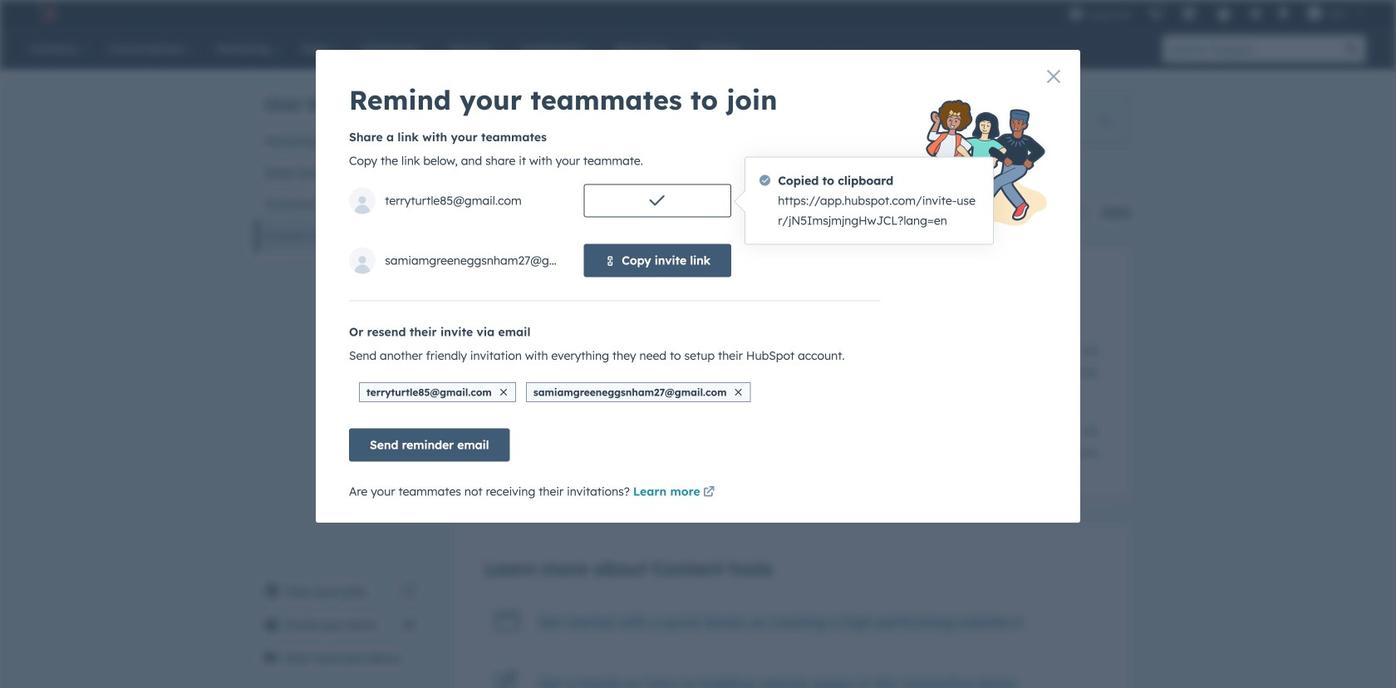 Task type: vqa. For each thing, say whether or not it's contained in the screenshot.
third press to sort. element from the right
no



Task type: describe. For each thing, give the bounding box(es) containing it.
0 horizontal spatial close image
[[500, 389, 507, 396]]

user guides element
[[255, 71, 425, 252]]

0 vertical spatial link opens in a new window image
[[703, 487, 715, 499]]

garebear orlando image
[[1308, 6, 1323, 21]]

1 horizontal spatial link opens in a new window image
[[703, 483, 715, 503]]

Search HubSpot search field
[[1163, 35, 1339, 63]]



Task type: locate. For each thing, give the bounding box(es) containing it.
progress bar
[[451, 205, 739, 221]]

1 vertical spatial link opens in a new window image
[[403, 582, 415, 602]]

2 horizontal spatial link opens in a new window image
[[1012, 614, 1023, 634]]

alert
[[451, 95, 1132, 145]]

1 vertical spatial link opens in a new window image
[[403, 586, 415, 598]]

1 horizontal spatial link opens in a new window image
[[703, 487, 715, 499]]

0 horizontal spatial link opens in a new window image
[[403, 582, 415, 602]]

2 vertical spatial link opens in a new window image
[[1012, 618, 1023, 630]]

close image
[[1048, 70, 1061, 83]]

2 horizontal spatial close image
[[1101, 116, 1111, 126]]

0 horizontal spatial link opens in a new window image
[[403, 586, 415, 598]]

2 vertical spatial link opens in a new window image
[[1012, 614, 1023, 634]]

2 horizontal spatial link opens in a new window image
[[1012, 618, 1023, 630]]

0 vertical spatial link opens in a new window image
[[703, 483, 715, 503]]

dialog
[[316, 50, 1081, 523]]

close image
[[1101, 116, 1111, 126], [500, 389, 507, 396], [735, 389, 742, 396]]

link opens in a new window image for bottommost link opens in a new window image
[[1012, 618, 1023, 630]]

link opens in a new window image
[[703, 487, 715, 499], [403, 582, 415, 602], [1012, 614, 1023, 634]]

link opens in a new window image for the leftmost link opens in a new window image
[[403, 586, 415, 598]]

link opens in a new window image
[[703, 483, 715, 503], [403, 586, 415, 598], [1012, 618, 1023, 630]]

menu
[[1061, 0, 1377, 27]]

marketplaces image
[[1182, 7, 1197, 22]]

1 horizontal spatial close image
[[735, 389, 742, 396]]



